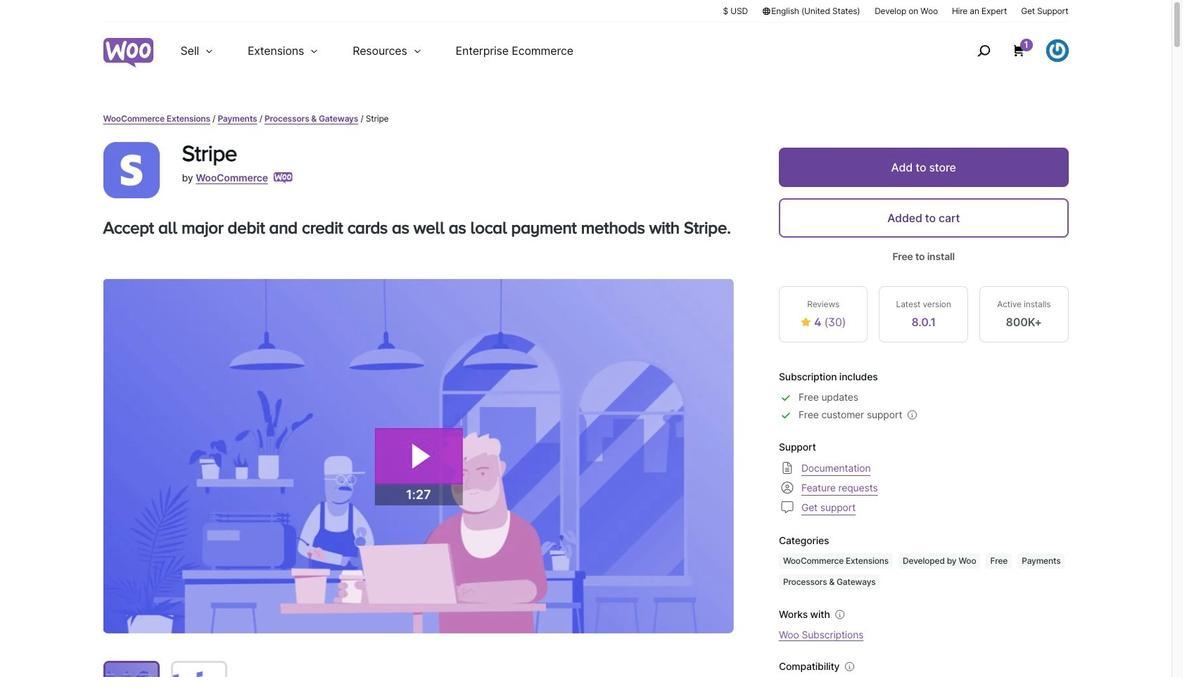 Task type: locate. For each thing, give the bounding box(es) containing it.
service navigation menu element
[[947, 28, 1069, 74]]

message image
[[779, 500, 796, 516]]

developed by woocommerce image
[[274, 172, 293, 184]]

circle info image
[[833, 608, 847, 622], [843, 660, 857, 674]]

breadcrumb element
[[103, 113, 1069, 125]]

0 vertical spatial circle info image
[[833, 608, 847, 622]]



Task type: describe. For each thing, give the bounding box(es) containing it.
search image
[[973, 39, 995, 62]]

file lines image
[[779, 460, 796, 477]]

product icon image
[[103, 142, 159, 199]]

open account menu image
[[1047, 39, 1069, 62]]

product video thumbnail image
[[105, 664, 157, 678]]

1 vertical spatial circle info image
[[843, 660, 857, 674]]

circle user image
[[779, 480, 796, 497]]



